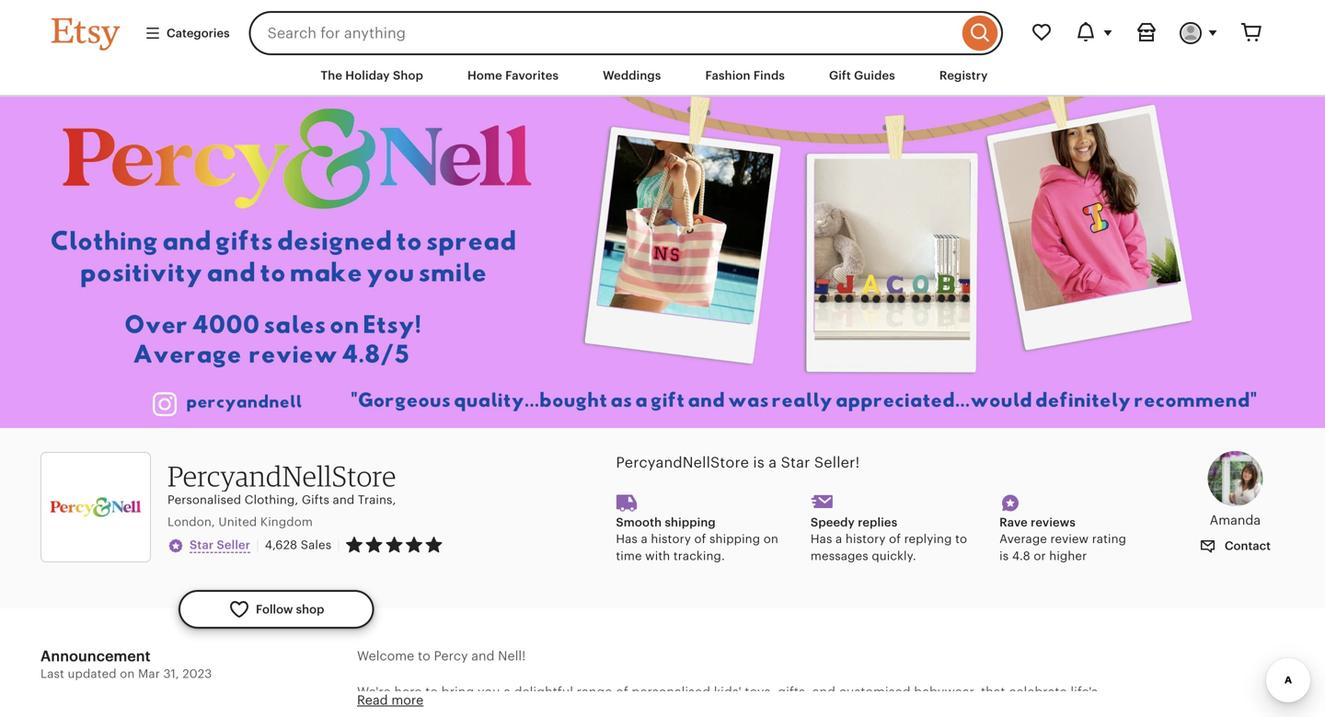 Task type: describe. For each thing, give the bounding box(es) containing it.
the
[[321, 69, 343, 82]]

we
[[592, 703, 609, 717]]

more
[[392, 693, 424, 708]]

with
[[646, 549, 671, 563]]

united
[[219, 515, 257, 529]]

or
[[1034, 549, 1047, 563]]

on inside smooth shipping has a history of shipping on time with tracking.
[[764, 532, 779, 546]]

nell!
[[498, 649, 526, 663]]

menu bar containing the holiday shop
[[18, 55, 1307, 97]]

amanda link
[[1187, 451, 1285, 529]]

read more link
[[357, 693, 424, 708]]

registry
[[940, 69, 988, 82]]

babywear,
[[915, 685, 978, 699]]

mar
[[138, 667, 160, 681]]

fashion finds link
[[692, 59, 799, 92]]

fashion
[[706, 69, 751, 82]]

percyandnellstore for percyandnellstore is a star seller!
[[616, 455, 750, 471]]

guides
[[855, 69, 896, 82]]

follow shop button
[[179, 590, 374, 629]]

seller!
[[815, 455, 860, 471]]

amanda
[[1210, 513, 1262, 527]]

put
[[1018, 703, 1039, 717]]

we're here to bring you a delightful range of personalised kids' toys, gifts, and customised babywear, that celebrate life's precious moments. at percy and nell, we believe in creating memories that last a lifetime. that's why we've put together 
[[357, 685, 1145, 717]]

gift
[[830, 69, 852, 82]]

that's
[[912, 703, 948, 717]]

announcement last updated on mar 31, 2023
[[41, 648, 212, 681]]

kingdom
[[260, 515, 313, 529]]

the holiday shop
[[321, 69, 424, 82]]

tracking.
[[674, 549, 725, 563]]

percyandnellstore is a star seller!
[[616, 455, 860, 471]]

a inside speedy replies has a history of replying to messages quickly.
[[836, 532, 843, 546]]

of for replying
[[890, 532, 901, 546]]

home
[[468, 69, 503, 82]]

0 vertical spatial is
[[754, 455, 765, 471]]

at
[[480, 703, 493, 717]]

messages
[[811, 549, 869, 563]]

rave reviews average review rating is 4.8 or higher
[[1000, 516, 1127, 563]]

average
[[1000, 532, 1048, 546]]

bring
[[442, 685, 474, 699]]

and up the last on the bottom
[[813, 685, 836, 699]]

the holiday shop link
[[307, 59, 437, 92]]

seller
[[217, 538, 251, 552]]

4,628
[[265, 538, 298, 552]]

4.8
[[1013, 549, 1031, 563]]

history for quickly.
[[846, 532, 886, 546]]

amanda image
[[1208, 451, 1264, 507]]

history for with
[[651, 532, 691, 546]]

1 vertical spatial to
[[418, 649, 431, 663]]

weddings
[[603, 69, 662, 82]]

gifts
[[302, 493, 330, 507]]

precious
[[357, 703, 411, 717]]

1 horizontal spatial that
[[982, 685, 1006, 699]]

percyandnellstore personalised  clothing, gifts and trains,
[[168, 459, 397, 507]]

smooth
[[616, 516, 662, 529]]

updated
[[68, 667, 117, 681]]

shop
[[296, 603, 324, 616]]

| inside | 4,628 sales |
[[337, 538, 341, 552]]

time
[[616, 549, 642, 563]]

together
[[1042, 703, 1095, 717]]

london,
[[168, 515, 215, 529]]

last
[[823, 703, 844, 717]]

2023
[[183, 667, 212, 681]]

quickly.
[[872, 549, 917, 563]]

0 vertical spatial shipping
[[665, 516, 716, 529]]

shop
[[393, 69, 424, 82]]

gifts,
[[778, 685, 809, 699]]

0 horizontal spatial percy
[[434, 649, 468, 663]]

range
[[577, 685, 613, 699]]

star_seller image
[[168, 538, 184, 554]]

percyandnellstore for percyandnellstore personalised  clothing, gifts and trains,
[[168, 459, 397, 493]]

a right the last on the bottom
[[848, 703, 855, 717]]

read
[[357, 693, 388, 708]]

home favorites link
[[454, 59, 573, 92]]

welcome to percy and nell!
[[357, 649, 526, 663]]

favorites
[[506, 69, 559, 82]]



Task type: locate. For each thing, give the bounding box(es) containing it.
| right sales at the left of the page
[[337, 538, 341, 552]]

categories banner
[[18, 0, 1307, 55]]

registry link
[[926, 59, 1002, 92]]

a left seller!
[[769, 455, 777, 471]]

gift guides
[[830, 69, 896, 82]]

we've
[[980, 703, 1014, 717]]

is
[[754, 455, 765, 471], [1000, 549, 1009, 563]]

follow shop
[[256, 603, 324, 616]]

of up tracking.
[[695, 532, 707, 546]]

life's
[[1071, 685, 1098, 699]]

0 horizontal spatial star
[[190, 538, 214, 552]]

|
[[256, 538, 259, 552], [337, 538, 341, 552]]

a up messages
[[836, 532, 843, 546]]

history down replies
[[846, 532, 886, 546]]

1 horizontal spatial percyandnellstore
[[616, 455, 750, 471]]

to
[[956, 532, 968, 546], [418, 649, 431, 663], [426, 685, 438, 699]]

of inside smooth shipping has a history of shipping on time with tracking.
[[695, 532, 707, 546]]

1 vertical spatial is
[[1000, 549, 1009, 563]]

to up moments.
[[426, 685, 438, 699]]

rave
[[1000, 516, 1028, 529]]

believe
[[613, 703, 657, 717]]

weddings link
[[589, 59, 675, 92]]

percyandnellstore up clothing,
[[168, 459, 397, 493]]

has inside speedy replies has a history of replying to messages quickly.
[[811, 532, 833, 546]]

replying
[[905, 532, 953, 546]]

| left "4,628"
[[256, 538, 259, 552]]

1 horizontal spatial |
[[337, 538, 341, 552]]

last
[[41, 667, 64, 681]]

31,
[[163, 667, 179, 681]]

on inside announcement last updated on mar 31, 2023
[[120, 667, 135, 681]]

0 vertical spatial that
[[982, 685, 1006, 699]]

welcome
[[357, 649, 415, 663]]

1 vertical spatial shipping
[[710, 532, 761, 546]]

a right you in the left of the page
[[504, 685, 511, 699]]

home favorites
[[468, 69, 559, 82]]

of
[[695, 532, 707, 546], [890, 532, 901, 546], [616, 685, 629, 699]]

finds
[[754, 69, 785, 82]]

and left nell!
[[472, 649, 495, 663]]

0 vertical spatial percy
[[434, 649, 468, 663]]

history inside speedy replies has a history of replying to messages quickly.
[[846, 532, 886, 546]]

that down gifts,
[[795, 703, 819, 717]]

of inside we're here to bring you a delightful range of personalised kids' toys, gifts, and customised babywear, that celebrate life's precious moments. at percy and nell, we believe in creating memories that last a lifetime. that's why we've put together
[[616, 685, 629, 699]]

0 vertical spatial to
[[956, 532, 968, 546]]

and inside percyandnellstore personalised  clothing, gifts and trains,
[[333, 493, 355, 507]]

0 horizontal spatial percyandnellstore
[[168, 459, 397, 493]]

menu bar
[[18, 55, 1307, 97]]

2 horizontal spatial of
[[890, 532, 901, 546]]

1 horizontal spatial is
[[1000, 549, 1009, 563]]

history inside smooth shipping has a history of shipping on time with tracking.
[[651, 532, 691, 546]]

rating
[[1093, 532, 1127, 546]]

percy
[[434, 649, 468, 663], [496, 703, 531, 717]]

of for shipping
[[695, 532, 707, 546]]

0 horizontal spatial of
[[616, 685, 629, 699]]

0 horizontal spatial on
[[120, 667, 135, 681]]

has for has a history of shipping on time with tracking.
[[616, 532, 638, 546]]

memories
[[730, 703, 792, 717]]

Search for anything text field
[[249, 11, 959, 55]]

we're
[[357, 685, 391, 699]]

categories
[[167, 26, 230, 40]]

sales
[[301, 538, 332, 552]]

is left 4.8
[[1000, 549, 1009, 563]]

1 horizontal spatial has
[[811, 532, 833, 546]]

1 has from the left
[[616, 532, 638, 546]]

that up we've
[[982, 685, 1006, 699]]

has for has a history of replying to messages quickly.
[[811, 532, 833, 546]]

to inside speedy replies has a history of replying to messages quickly.
[[956, 532, 968, 546]]

london, united kingdom
[[168, 515, 313, 529]]

announcement
[[41, 648, 151, 665]]

2 history from the left
[[846, 532, 886, 546]]

speedy replies has a history of replying to messages quickly.
[[811, 516, 968, 563]]

star
[[781, 455, 811, 471], [190, 538, 214, 552]]

of up quickly.
[[890, 532, 901, 546]]

personalised
[[168, 493, 241, 507]]

creating
[[675, 703, 727, 717]]

a inside smooth shipping has a history of shipping on time with tracking.
[[641, 532, 648, 546]]

you
[[478, 685, 500, 699]]

fashion finds
[[706, 69, 785, 82]]

percyandnellstore
[[616, 455, 750, 471], [168, 459, 397, 493]]

in
[[661, 703, 672, 717]]

percy up bring
[[434, 649, 468, 663]]

0 horizontal spatial history
[[651, 532, 691, 546]]

percy inside we're here to bring you a delightful range of personalised kids' toys, gifts, and customised babywear, that celebrate life's precious moments. at percy and nell, we believe in creating memories that last a lifetime. that's why we've put together
[[496, 703, 531, 717]]

gift guides link
[[816, 59, 910, 92]]

higher
[[1050, 549, 1088, 563]]

holiday
[[346, 69, 390, 82]]

nell,
[[561, 703, 588, 717]]

percy right at
[[496, 703, 531, 717]]

delightful
[[514, 685, 574, 699]]

personalised
[[632, 685, 711, 699]]

1 history from the left
[[651, 532, 691, 546]]

here
[[395, 685, 422, 699]]

smooth shipping has a history of shipping on time with tracking.
[[616, 516, 779, 563]]

history
[[651, 532, 691, 546], [846, 532, 886, 546]]

0 vertical spatial star
[[781, 455, 811, 471]]

0 horizontal spatial |
[[256, 538, 259, 552]]

0 vertical spatial on
[[764, 532, 779, 546]]

and down delightful
[[534, 703, 557, 717]]

speedy
[[811, 516, 855, 529]]

1 vertical spatial star
[[190, 538, 214, 552]]

| 4,628 sales |
[[256, 538, 341, 552]]

follow
[[256, 603, 293, 616]]

to inside we're here to bring you a delightful range of personalised kids' toys, gifts, and customised babywear, that celebrate life's precious moments. at percy and nell, we believe in creating memories that last a lifetime. that's why we've put together
[[426, 685, 438, 699]]

kids'
[[714, 685, 742, 699]]

customised
[[839, 685, 911, 699]]

None search field
[[249, 11, 1004, 55]]

contact button
[[1187, 529, 1285, 563]]

0 horizontal spatial that
[[795, 703, 819, 717]]

star seller button
[[168, 536, 251, 555]]

star down london,
[[190, 538, 214, 552]]

to right 'welcome'
[[418, 649, 431, 663]]

2 has from the left
[[811, 532, 833, 546]]

on down percyandnellstore is a star seller!
[[764, 532, 779, 546]]

on left mar
[[120, 667, 135, 681]]

moments.
[[414, 703, 476, 717]]

is left seller!
[[754, 455, 765, 471]]

has inside smooth shipping has a history of shipping on time with tracking.
[[616, 532, 638, 546]]

1 horizontal spatial percy
[[496, 703, 531, 717]]

toys,
[[745, 685, 775, 699]]

clothing,
[[245, 493, 299, 507]]

read more
[[357, 693, 424, 708]]

history up with
[[651, 532, 691, 546]]

1 vertical spatial on
[[120, 667, 135, 681]]

star left seller!
[[781, 455, 811, 471]]

replies
[[858, 516, 898, 529]]

lifetime.
[[858, 703, 908, 717]]

why
[[951, 703, 976, 717]]

to right replying
[[956, 532, 968, 546]]

has up time
[[616, 532, 638, 546]]

none search field inside categories banner
[[249, 11, 1004, 55]]

1 vertical spatial percy
[[496, 703, 531, 717]]

of up the believe at the bottom left of page
[[616, 685, 629, 699]]

categories button
[[131, 16, 244, 50]]

1 horizontal spatial history
[[846, 532, 886, 546]]

1 vertical spatial that
[[795, 703, 819, 717]]

0 horizontal spatial has
[[616, 532, 638, 546]]

of inside speedy replies has a history of replying to messages quickly.
[[890, 532, 901, 546]]

has down the speedy
[[811, 532, 833, 546]]

1 horizontal spatial star
[[781, 455, 811, 471]]

1 horizontal spatial of
[[695, 532, 707, 546]]

is inside rave reviews average review rating is 4.8 or higher
[[1000, 549, 1009, 563]]

and right gifts
[[333, 493, 355, 507]]

0 horizontal spatial is
[[754, 455, 765, 471]]

on
[[764, 532, 779, 546], [120, 667, 135, 681]]

1 horizontal spatial on
[[764, 532, 779, 546]]

percyandnellstore up smooth
[[616, 455, 750, 471]]

contact
[[1223, 539, 1272, 553]]

a down smooth
[[641, 532, 648, 546]]

2 vertical spatial to
[[426, 685, 438, 699]]

star inside "button"
[[190, 538, 214, 552]]

celebrate
[[1009, 685, 1068, 699]]

reviews
[[1031, 516, 1076, 529]]



Task type: vqa. For each thing, say whether or not it's contained in the screenshot.
section
no



